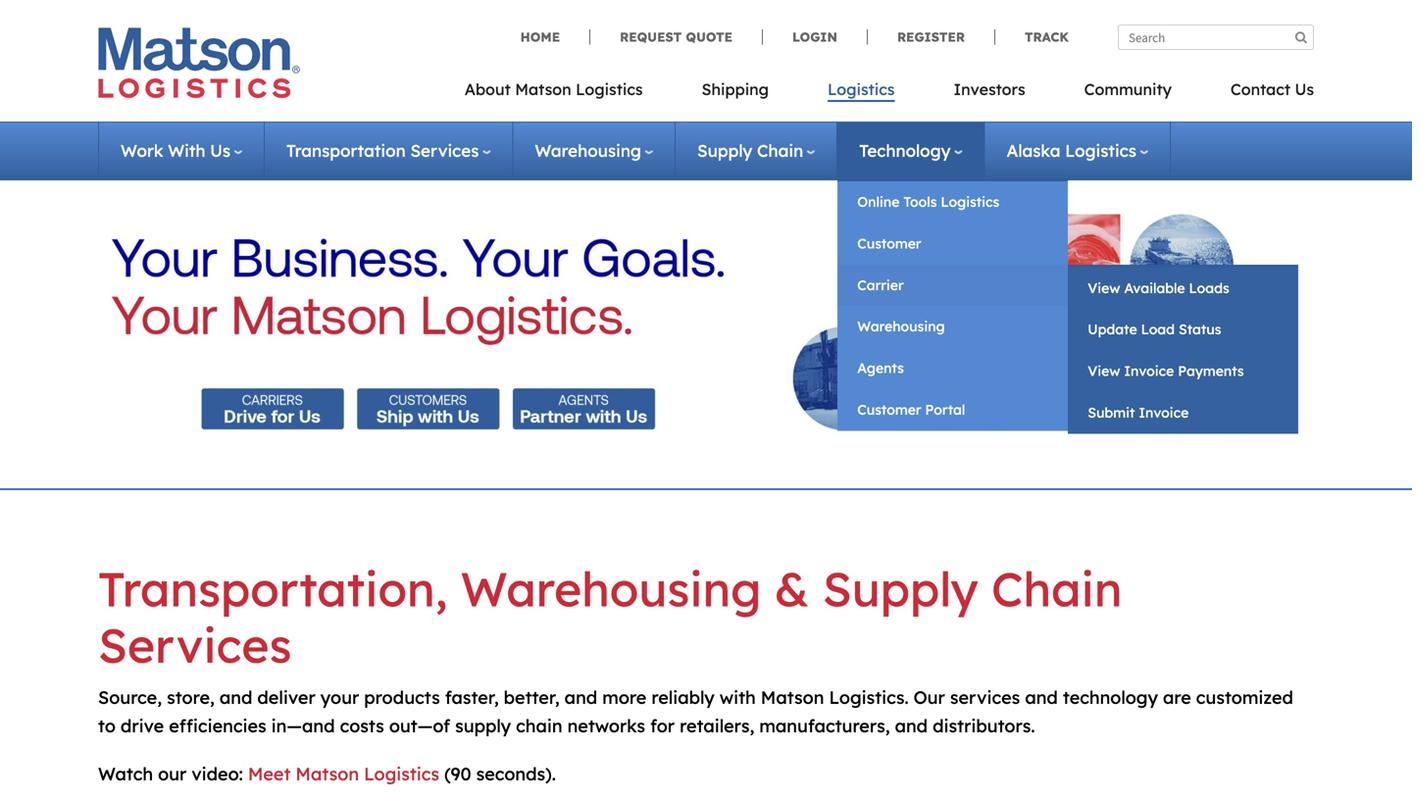 Task type: describe. For each thing, give the bounding box(es) containing it.
portal
[[925, 401, 965, 418]]

your
[[320, 687, 359, 709]]

shipping
[[702, 79, 769, 99]]

view invoice payments
[[1088, 362, 1244, 380]]

technology
[[859, 140, 951, 161]]

drive
[[121, 715, 164, 737]]

register
[[897, 29, 965, 45]]

logistics up customer "link"
[[941, 193, 1000, 210]]

view available loads link
[[1068, 268, 1299, 309]]

in—and
[[271, 715, 335, 737]]

reliably
[[652, 687, 715, 709]]

shipping link
[[672, 74, 798, 114]]

submit invoice link
[[1068, 392, 1299, 434]]

transportation
[[286, 140, 406, 161]]

chain inside transportation, warehousing & supply chain services
[[991, 559, 1122, 618]]

source, store, and deliver your products faster, better, and more reliably with matson logistics. our services and technology are customized to drive efficiencies in—and costs out—of supply chain networks for retailers, manufacturers, and distributors.
[[98, 687, 1293, 737]]

login
[[792, 29, 837, 45]]

update load status
[[1088, 321, 1221, 338]]

agents
[[857, 360, 904, 377]]

and right services
[[1025, 687, 1058, 709]]

online
[[857, 193, 900, 210]]

our
[[158, 763, 187, 785]]

matson logistics image
[[98, 27, 300, 98]]

source,
[[98, 687, 162, 709]]

warehousing inside transportation, warehousing & supply chain services
[[461, 559, 761, 618]]

submit invoice
[[1088, 404, 1189, 421]]

video:
[[192, 763, 243, 785]]

home
[[520, 29, 560, 45]]

home link
[[520, 29, 589, 45]]

supply chain
[[697, 140, 803, 161]]

online tools logistics
[[857, 193, 1000, 210]]

contact us link
[[1201, 74, 1314, 114]]

view invoice payments link
[[1068, 351, 1299, 392]]

update
[[1088, 321, 1137, 338]]

status
[[1179, 321, 1221, 338]]

transportation, warehousing & supply chain services
[[98, 559, 1122, 675]]

chain
[[516, 715, 562, 737]]

submit
[[1088, 404, 1135, 421]]

our
[[914, 687, 945, 709]]

Search search field
[[1118, 25, 1314, 50]]

services
[[950, 687, 1020, 709]]

supply chain link
[[697, 140, 815, 161]]

transportation services link
[[286, 140, 491, 161]]

faster,
[[445, 687, 499, 709]]

quote
[[686, 29, 733, 45]]

request
[[620, 29, 682, 45]]

seconds).
[[476, 763, 556, 785]]

contact us
[[1231, 79, 1314, 99]]

carrier
[[857, 276, 904, 294]]

transportation,
[[98, 559, 448, 618]]

(90
[[444, 763, 471, 785]]

invoice for view
[[1124, 362, 1174, 380]]

view available loads
[[1088, 279, 1229, 296]]

tools
[[904, 193, 937, 210]]

0 vertical spatial warehousing link
[[535, 140, 653, 161]]

matson inside source, store, and deliver your products faster, better, and more reliably with matson logistics. our services and technology are customized to drive efficiencies in—and costs out—of supply chain networks for retailers, manufacturers, and distributors.
[[761, 687, 824, 709]]

warehousing for rightmost warehousing link
[[857, 318, 945, 335]]

customer portal link
[[838, 389, 1068, 431]]

technology link
[[859, 140, 963, 161]]

store,
[[167, 687, 215, 709]]

networks
[[567, 715, 645, 737]]

distributors.
[[933, 715, 1035, 737]]

view for view available loads
[[1088, 279, 1120, 296]]

technology
[[1063, 687, 1158, 709]]

transportation services
[[286, 140, 479, 161]]

alaska
[[1007, 140, 1061, 161]]

customer for customer portal
[[857, 401, 921, 418]]

request quote
[[620, 29, 733, 45]]

services inside transportation, warehousing & supply chain services
[[98, 616, 292, 675]]

loads
[[1189, 279, 1229, 296]]

and down our
[[895, 715, 928, 737]]

supply
[[455, 715, 511, 737]]

logistics down login
[[828, 79, 895, 99]]

customized
[[1196, 687, 1293, 709]]

logistics.
[[829, 687, 909, 709]]

about matson logistics link
[[465, 74, 672, 114]]

0 vertical spatial chain
[[757, 140, 803, 161]]

top menu navigation
[[465, 74, 1314, 114]]

supply inside transportation, warehousing & supply chain services
[[823, 559, 978, 618]]

track
[[1025, 29, 1069, 45]]

&
[[775, 559, 809, 618]]

agents link
[[838, 348, 1068, 389]]

to
[[98, 715, 116, 737]]

community link
[[1055, 74, 1201, 114]]



Task type: vqa. For each thing, say whether or not it's contained in the screenshot.
bottom Billing
no



Task type: locate. For each thing, give the bounding box(es) containing it.
us
[[1295, 79, 1314, 99], [210, 140, 230, 161]]

1 vertical spatial invoice
[[1139, 404, 1189, 421]]

view for view invoice payments
[[1088, 362, 1120, 380]]

about matson logistics
[[465, 79, 643, 99]]

services down about
[[410, 140, 479, 161]]

manufacturers,
[[759, 715, 890, 737]]

0 horizontal spatial us
[[210, 140, 230, 161]]

0 vertical spatial us
[[1295, 79, 1314, 99]]

0 vertical spatial customer
[[857, 235, 921, 252]]

with
[[168, 140, 205, 161]]

2 vertical spatial matson
[[296, 763, 359, 785]]

warehousing link up portal
[[838, 306, 1068, 348]]

1 vertical spatial view
[[1088, 362, 1120, 380]]

0 horizontal spatial warehousing link
[[535, 140, 653, 161]]

out—of
[[389, 715, 450, 737]]

supply
[[697, 140, 752, 161], [823, 559, 978, 618]]

1 vertical spatial us
[[210, 140, 230, 161]]

0 vertical spatial warehousing
[[535, 140, 641, 161]]

for
[[650, 715, 675, 737]]

alaska logistics
[[1007, 140, 1137, 161]]

deliver
[[257, 687, 316, 709]]

2 view from the top
[[1088, 362, 1120, 380]]

customer
[[857, 235, 921, 252], [857, 401, 921, 418]]

1 horizontal spatial services
[[410, 140, 479, 161]]

None search field
[[1118, 25, 1314, 50]]

customer down agents at right top
[[857, 401, 921, 418]]

1 horizontal spatial chain
[[991, 559, 1122, 618]]

1 view from the top
[[1088, 279, 1120, 296]]

watch
[[98, 763, 153, 785]]

logistics
[[576, 79, 643, 99], [828, 79, 895, 99], [1065, 140, 1137, 161], [941, 193, 1000, 210], [364, 763, 439, 785]]

meet matson logistics link
[[248, 763, 439, 785]]

customer inside "link"
[[857, 235, 921, 252]]

us right "with"
[[210, 140, 230, 161]]

warehousing
[[535, 140, 641, 161], [857, 318, 945, 335], [461, 559, 761, 618]]

1 horizontal spatial matson
[[515, 79, 571, 99]]

1 vertical spatial customer
[[857, 401, 921, 418]]

logistics link
[[798, 74, 924, 114]]

request quote link
[[589, 29, 762, 45]]

1 horizontal spatial us
[[1295, 79, 1314, 99]]

customer link
[[838, 223, 1068, 265]]

0 horizontal spatial chain
[[757, 140, 803, 161]]

update load status link
[[1068, 309, 1299, 351]]

about
[[465, 79, 511, 99]]

customer up 'carrier'
[[857, 235, 921, 252]]

services
[[410, 140, 479, 161], [98, 616, 292, 675]]

with
[[720, 687, 756, 709]]

investors link
[[924, 74, 1055, 114]]

watch our video: meet matson logistics (90 seconds).
[[98, 763, 556, 785]]

and
[[220, 687, 252, 709], [565, 687, 597, 709], [1025, 687, 1058, 709], [895, 715, 928, 737]]

1 vertical spatial warehousing
[[857, 318, 945, 335]]

register link
[[867, 29, 994, 45]]

search image
[[1295, 31, 1307, 44]]

1 vertical spatial supply
[[823, 559, 978, 618]]

0 vertical spatial matson
[[515, 79, 571, 99]]

view up submit
[[1088, 362, 1120, 380]]

1 customer from the top
[[857, 235, 921, 252]]

view
[[1088, 279, 1120, 296], [1088, 362, 1120, 380]]

online tools logistics link
[[838, 181, 1068, 223]]

0 horizontal spatial services
[[98, 616, 292, 675]]

invoice for submit
[[1139, 404, 1189, 421]]

invoice down view invoice payments
[[1139, 404, 1189, 421]]

1 vertical spatial matson
[[761, 687, 824, 709]]

retailers,
[[680, 715, 754, 737]]

0 horizontal spatial matson
[[296, 763, 359, 785]]

invoice
[[1124, 362, 1174, 380], [1139, 404, 1189, 421]]

2 customer from the top
[[857, 401, 921, 418]]

chain
[[757, 140, 803, 161], [991, 559, 1122, 618]]

1 horizontal spatial warehousing link
[[838, 306, 1068, 348]]

2 horizontal spatial matson
[[761, 687, 824, 709]]

products
[[364, 687, 440, 709]]

track link
[[994, 29, 1069, 45]]

0 vertical spatial invoice
[[1124, 362, 1174, 380]]

matson
[[515, 79, 571, 99], [761, 687, 824, 709], [296, 763, 359, 785]]

warehousing for the top warehousing link
[[535, 140, 641, 161]]

0 vertical spatial view
[[1088, 279, 1120, 296]]

better,
[[504, 687, 560, 709]]

work with us link
[[121, 140, 242, 161]]

warehousing link down 'about matson logistics' link
[[535, 140, 653, 161]]

available
[[1124, 279, 1185, 296]]

logistics down the community link
[[1065, 140, 1137, 161]]

us inside top menu navigation
[[1295, 79, 1314, 99]]

payments
[[1178, 362, 1244, 380]]

matson down the in—and
[[296, 763, 359, 785]]

login link
[[762, 29, 867, 45]]

0 vertical spatial supply
[[697, 140, 752, 161]]

matson down home on the top left of the page
[[515, 79, 571, 99]]

carrier link
[[838, 265, 1068, 306]]

us right "contact" at the right top of the page
[[1295, 79, 1314, 99]]

warehousing link
[[535, 140, 653, 161], [838, 306, 1068, 348]]

work
[[121, 140, 163, 161]]

1 vertical spatial chain
[[991, 559, 1122, 618]]

matson inside top menu navigation
[[515, 79, 571, 99]]

services up store,
[[98, 616, 292, 675]]

logistics down the request
[[576, 79, 643, 99]]

more
[[602, 687, 647, 709]]

1 vertical spatial warehousing link
[[838, 306, 1068, 348]]

investors
[[954, 79, 1025, 99]]

1 vertical spatial services
[[98, 616, 292, 675]]

costs
[[340, 715, 384, 737]]

work with us
[[121, 140, 230, 161]]

highway brokerage, intermodal rail, warehousing, forwarding image
[[111, 192, 1301, 453]]

view up update
[[1088, 279, 1120, 296]]

efficiencies
[[169, 715, 266, 737]]

load
[[1141, 321, 1175, 338]]

alaska logistics link
[[1007, 140, 1148, 161]]

invoice down update load status
[[1124, 362, 1174, 380]]

matson up manufacturers,
[[761, 687, 824, 709]]

meet
[[248, 763, 291, 785]]

2 vertical spatial warehousing
[[461, 559, 761, 618]]

and up 'efficiencies'
[[220, 687, 252, 709]]

customer for customer
[[857, 235, 921, 252]]

1 horizontal spatial supply
[[823, 559, 978, 618]]

0 vertical spatial services
[[410, 140, 479, 161]]

0 horizontal spatial supply
[[697, 140, 752, 161]]

and up networks
[[565, 687, 597, 709]]

logistics down "out—of"
[[364, 763, 439, 785]]

customer portal
[[857, 401, 965, 418]]



